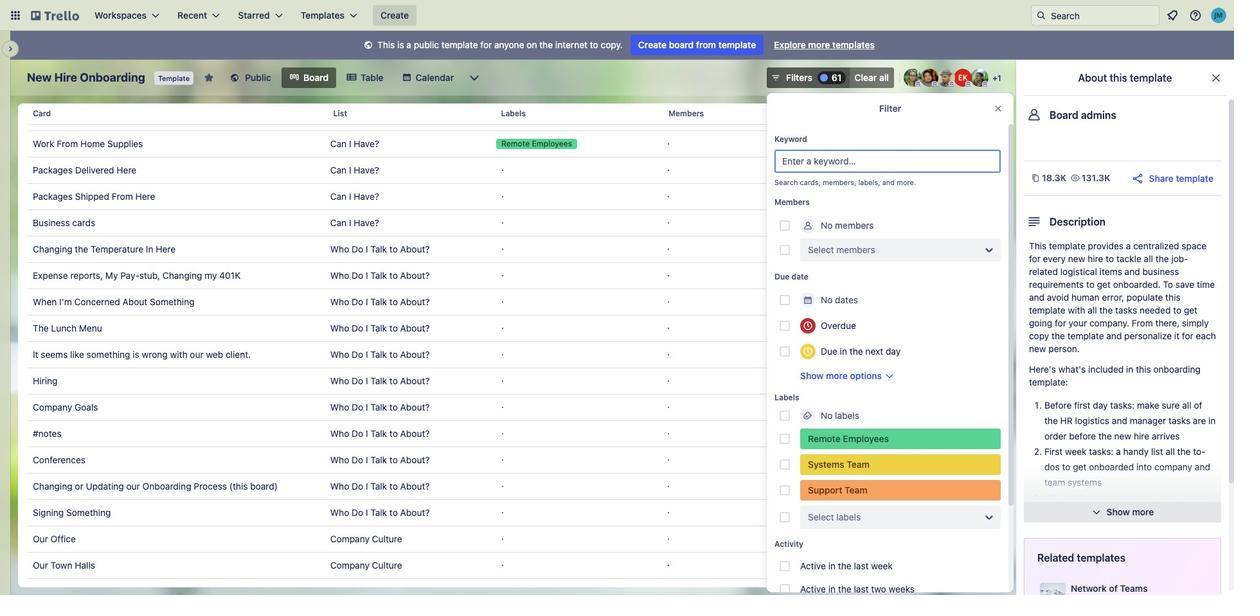 Task type: vqa. For each thing, say whether or not it's contained in the screenshot.
in corresponding to Active in the last week
yes



Task type: describe. For each thing, give the bounding box(es) containing it.
from inside 'packages shipped from here' link
[[112, 191, 133, 202]]

who for #notes
[[330, 428, 349, 439]]

onboarding inside text field
[[80, 71, 145, 84]]

support team
[[808, 485, 868, 496]]

space
[[1182, 240, 1207, 251]]

before
[[1045, 400, 1072, 411]]

1 vertical spatial get
[[1184, 305, 1198, 316]]

from inside work from home supplies link
[[57, 138, 78, 149]]

the right on
[[540, 39, 553, 50]]

row containing our office
[[28, 526, 989, 553]]

into
[[1137, 462, 1152, 472]]

row containing packages delivered here
[[28, 157, 989, 184]]

board admins
[[1050, 109, 1117, 121]]

all right 'sure'
[[1182, 400, 1192, 411]]

anyone
[[494, 39, 524, 50]]

row containing business cards
[[28, 210, 989, 237]]

talk for company goals
[[371, 402, 387, 413]]

1 vertical spatial tasks:
[[1089, 446, 1114, 457]]

this member is an admin of this workspace. image for chris temperson (christemperson) 'image'
[[949, 81, 955, 87]]

who for it seems like something is wrong with our web client.
[[330, 349, 349, 360]]

changing the temperature in here
[[33, 244, 176, 255]]

have? for from
[[354, 191, 379, 202]]

from inside this template provides a centralized space for every new hire to tackle all the job- related logistical items and business requirements to get onboarded. to save time and avoid human error, populate this template with all the tasks needed to get going for your company. from there, simply copy the template and personalize it for each new person.
[[1132, 318, 1153, 328]]

select labels
[[808, 512, 861, 523]]

about? for hiring
[[400, 375, 430, 386]]

of inside the before first day tasks: make sure all of the hr logistics and manager tasks are in order before the new hire arrives first week tasks: a handy list all the to- dos to get onboarded into company and team systems who's who list: help the newbie orient themselves and learn all about the key people they'll encounter at work
[[1194, 400, 1202, 411]]

dos
[[1045, 462, 1060, 472]]

company.
[[1090, 318, 1129, 328]]

members inside button
[[669, 109, 704, 118]]

the left hr
[[1045, 415, 1058, 426]]

(this
[[229, 481, 248, 492]]

templates
[[301, 10, 345, 21]]

Search field
[[1047, 6, 1159, 25]]

admins
[[1081, 109, 1117, 121]]

remote employees for the bottommost color: green, title: "remote employees" 'element'
[[808, 433, 889, 444]]

1 vertical spatial remote
[[808, 433, 841, 444]]

changing for temperature
[[33, 244, 72, 255]]

and down tackle
[[1125, 266, 1140, 277]]

business
[[33, 217, 70, 228]]

process
[[194, 481, 227, 492]]

they'll
[[1075, 523, 1100, 534]]

who for hiring
[[330, 375, 349, 386]]

our for our town halls
[[33, 560, 48, 571]]

date
[[792, 272, 809, 282]]

reports,
[[70, 270, 103, 281]]

signing something
[[33, 507, 111, 518]]

chris temperson (christemperson) image
[[937, 69, 955, 87]]

about? for expense reports, my pay-stub, changing my 401k
[[400, 270, 430, 281]]

1 horizontal spatial employees
[[843, 433, 889, 444]]

members,
[[823, 178, 856, 186]]

conferences
[[33, 454, 86, 465]]

needed
[[1140, 305, 1171, 316]]

0 vertical spatial our
[[190, 349, 204, 360]]

delivered
[[75, 165, 114, 175]]

and left more.
[[882, 178, 895, 186]]

culture for our office
[[372, 534, 402, 544]]

can i have? for home
[[330, 138, 379, 149]]

19 row from the top
[[28, 579, 989, 595]]

overdue
[[821, 320, 856, 331]]

do for when i'm concerned about something
[[352, 296, 363, 307]]

day inside the before first day tasks: make sure all of the hr logistics and manager tasks are in order before the new hire arrives first week tasks: a handy list all the to- dos to get onboarded into company and team systems who's who list: help the newbie orient themselves and learn all about the key people they'll encounter at work
[[1093, 400, 1108, 411]]

do for it seems like something is wrong with our web client.
[[352, 349, 363, 360]]

and down the 'list:'
[[1094, 508, 1110, 519]]

talk for it seems like something is wrong with our web client.
[[371, 349, 387, 360]]

who for company goals
[[330, 402, 349, 413]]

show more options button
[[800, 370, 895, 382]]

to inside the before first day tasks: make sure all of the hr logistics and manager tasks are in order before the new hire arrives first week tasks: a handy list all the to- dos to get onboarded into company and team systems who's who list: help the newbie orient themselves and learn all about the key people they'll encounter at work
[[1062, 462, 1071, 472]]

due for due in the next day
[[821, 346, 838, 357]]

centralized
[[1133, 240, 1179, 251]]

filter
[[879, 103, 901, 114]]

requirements
[[1029, 279, 1084, 290]]

and down "to-" at the bottom right
[[1195, 462, 1210, 472]]

do for conferences
[[352, 454, 363, 465]]

the lunch menu
[[33, 323, 102, 334]]

avoid
[[1047, 292, 1069, 303]]

2 vertical spatial here
[[156, 244, 176, 255]]

the down "logistics"
[[1099, 431, 1112, 442]]

in
[[146, 244, 153, 255]]

i'm
[[59, 296, 72, 307]]

in for due in the next day
[[840, 346, 847, 357]]

0 vertical spatial company
[[33, 402, 72, 413]]

members for no members
[[835, 220, 874, 231]]

due date
[[775, 272, 809, 282]]

1 horizontal spatial members
[[775, 197, 810, 207]]

row containing conferences
[[28, 447, 989, 474]]

this member is an admin of this workspace. image for 'andre gorte (andregorte)' 'image'
[[932, 81, 938, 87]]

talk for changing the temperature in here
[[371, 244, 387, 255]]

save
[[1176, 279, 1195, 290]]

the left "to-" at the bottom right
[[1177, 446, 1191, 457]]

company goals
[[33, 402, 98, 413]]

18.3k
[[1042, 172, 1067, 183]]

talk for hiring
[[371, 375, 387, 386]]

board for board
[[303, 72, 329, 83]]

teams
[[1120, 583, 1148, 594]]

can i have? inside can i have? row
[[330, 112, 379, 123]]

who inside the before first day tasks: make sure all of the hr logistics and manager tasks are in order before the new hire arrives first week tasks: a handy list all the to- dos to get onboarded into company and team systems who's who list: help the newbie orient themselves and learn all about the key people they'll encounter at work
[[1073, 492, 1092, 503]]

1 horizontal spatial new
[[1068, 253, 1085, 264]]

board
[[669, 39, 694, 50]]

all down centralized on the top right
[[1144, 253, 1153, 264]]

week inside the before first day tasks: make sure all of the hr logistics and manager tasks are in order before the new hire arrives first week tasks: a handy list all the to- dos to get onboarded into company and team systems who's who list: help the newbie orient themselves and learn all about the key people they'll encounter at work
[[1065, 446, 1087, 457]]

about
[[1147, 508, 1171, 519]]

tasks inside this template provides a centralized space for every new hire to tackle all the job- related logistical items and business requirements to get onboarded. to save time and avoid human error, populate this template with all the tasks needed to get going for your company. from there, simply copy the template and personalize it for each new person.
[[1115, 305, 1137, 316]]

this inside this template provides a centralized space for every new hire to tackle all the job- related logistical items and business requirements to get onboarded. to save time and avoid human error, populate this template with all the tasks needed to get going for your company. from there, simply copy the template and personalize it for each new person.
[[1166, 292, 1181, 303]]

dates
[[835, 294, 858, 305]]

pay-
[[120, 270, 139, 281]]

0 horizontal spatial day
[[886, 346, 901, 357]]

create for create
[[381, 10, 409, 21]]

work from home supplies link
[[33, 131, 320, 157]]

remote employees button
[[491, 131, 657, 157]]

1 vertical spatial onboarding
[[142, 481, 191, 492]]

active for active in the last week
[[800, 561, 826, 571]]

manager
[[1130, 415, 1166, 426]]

it seems like something is wrong with our web client. link
[[33, 342, 320, 368]]

orient
[[1179, 492, 1204, 503]]

goals
[[75, 402, 98, 413]]

templates button
[[293, 5, 365, 26]]

andre gorte (andregorte) image
[[921, 69, 939, 87]]

about? for conferences
[[400, 454, 430, 465]]

have? inside can i have? row
[[354, 112, 379, 123]]

for left your
[[1055, 318, 1066, 328]]

tackle
[[1117, 253, 1142, 264]]

5 have? from the top
[[354, 217, 379, 228]]

create button
[[373, 5, 417, 26]]

the up active in the last two weeks
[[838, 561, 852, 571]]

row containing changing the temperature in here
[[28, 236, 989, 263]]

Enter a keyword… text field
[[775, 150, 1001, 173]]

hiring link
[[33, 368, 320, 394]]

close popover image
[[993, 103, 1003, 114]]

calendar
[[416, 72, 454, 83]]

clear all
[[855, 72, 889, 83]]

row containing changing or updating our onboarding process (this board)
[[28, 473, 989, 500]]

employees inside 'button'
[[532, 139, 572, 148]]

about? for changing the temperature in here
[[400, 244, 430, 255]]

active in the last two weeks
[[800, 584, 915, 595]]

color: green, title: "remote employees" element inside remote employees 'button'
[[496, 139, 577, 149]]

recent button
[[170, 5, 228, 26]]

expense reports, my pay-stub, changing my 401k
[[33, 270, 241, 281]]

do for the lunch menu
[[352, 323, 363, 334]]

the up business
[[1156, 253, 1169, 264]]

who do i talk to about? for hiring
[[330, 375, 430, 386]]

with inside this template provides a centralized space for every new hire to tackle all the job- related logistical items and business requirements to get onboarded. to save time and avoid human error, populate this template with all the tasks needed to get going for your company. from there, simply copy the template and personalize it for each new person.
[[1068, 305, 1085, 316]]

first
[[1074, 400, 1091, 411]]

encounter
[[1103, 523, 1145, 534]]

culture for our town halls
[[372, 560, 402, 571]]

it
[[33, 349, 38, 360]]

make
[[1137, 400, 1160, 411]]

members for select members
[[837, 244, 875, 255]]

0 horizontal spatial new
[[1029, 343, 1046, 354]]

related
[[1029, 266, 1058, 277]]

network of teams
[[1071, 583, 1148, 594]]

can i have? for from
[[330, 191, 379, 202]]

search image
[[1036, 10, 1047, 21]]

in inside here's what's included in this onboarding template:
[[1126, 364, 1134, 375]]

job-
[[1172, 253, 1189, 264]]

network of teams link
[[1038, 580, 1208, 595]]

help
[[1111, 492, 1129, 503]]

1 vertical spatial changing
[[163, 270, 202, 281]]

changing for updating
[[33, 481, 72, 492]]

primary element
[[0, 0, 1234, 31]]

row containing our town halls
[[28, 552, 989, 579]]

401k
[[219, 270, 241, 281]]

row containing when i'm concerned about something
[[28, 289, 989, 316]]

who do i talk to about? for the lunch menu
[[330, 323, 430, 334]]

related
[[1038, 552, 1074, 564]]

starred button
[[230, 5, 290, 26]]

talk for #notes
[[371, 428, 387, 439]]

it seems like something is wrong with our web client.
[[33, 349, 251, 360]]

for left anyone
[[480, 39, 492, 50]]

public
[[414, 39, 439, 50]]

starred
[[238, 10, 270, 21]]

of inside 'link'
[[1109, 583, 1118, 594]]

or
[[75, 481, 83, 492]]

active for active in the last two weeks
[[800, 584, 826, 595]]

can for home
[[330, 138, 347, 149]]

1 vertical spatial templates
[[1077, 552, 1126, 564]]

1 horizontal spatial labels
[[775, 393, 799, 402]]

more for options
[[826, 370, 848, 381]]

show for show more
[[1107, 507, 1130, 517]]

for up related
[[1029, 253, 1041, 264]]

who for when i'm concerned about something
[[330, 296, 349, 307]]

talk for the lunch menu
[[371, 323, 387, 334]]

changing or updating our onboarding process (this board) link
[[33, 474, 320, 499]]

copy.
[[601, 39, 623, 50]]

1 vertical spatial color: green, title: "remote employees" element
[[800, 429, 1001, 449]]

the up show more
[[1132, 492, 1145, 503]]

the up company.
[[1100, 305, 1113, 316]]

in for active in the last week
[[828, 561, 836, 571]]

a inside the before first day tasks: make sure all of the hr logistics and manager tasks are in order before the new hire arrives first week tasks: a handy list all the to- dos to get onboarded into company and team systems who's who list: help the newbie orient themselves and learn all about the key people they'll encounter at work
[[1116, 446, 1121, 457]]

0 vertical spatial get
[[1097, 279, 1111, 290]]

due for due date
[[775, 272, 790, 282]]

do for #notes
[[352, 428, 363, 439]]

about? for changing or updating our onboarding process (this board)
[[400, 481, 430, 492]]

who for conferences
[[330, 454, 349, 465]]

who do i talk to about? for changing or updating our onboarding process (this board)
[[330, 481, 430, 492]]

0 vertical spatial tasks:
[[1110, 400, 1135, 411]]

no for no labels
[[821, 410, 833, 421]]

packages delivered here
[[33, 165, 136, 175]]

talk for signing something
[[371, 507, 387, 518]]

have? for home
[[354, 138, 379, 149]]

supplies
[[107, 138, 143, 149]]

all right list
[[1166, 446, 1175, 457]]

about? for it seems like something is wrong with our web client.
[[400, 349, 430, 360]]

packages for packages shipped from here
[[33, 191, 73, 202]]

select members
[[808, 244, 875, 255]]

card
[[33, 109, 51, 118]]

who do i talk to about? for when i'm concerned about something
[[330, 296, 430, 307]]

card button
[[28, 98, 328, 129]]

and right "logistics"
[[1112, 415, 1128, 426]]

first
[[1045, 446, 1063, 457]]

create for create board from template
[[638, 39, 667, 50]]

from
[[696, 39, 716, 50]]

handy
[[1123, 446, 1149, 457]]

order
[[1045, 431, 1067, 442]]

row containing work from home supplies
[[28, 130, 989, 157]]

no members
[[821, 220, 874, 231]]

1 vertical spatial here
[[135, 191, 155, 202]]

who do i talk to about? for expense reports, my pay-stub, changing my 401k
[[330, 270, 430, 281]]

select for select members
[[808, 244, 834, 255]]

table containing can i have?
[[18, 98, 1009, 595]]

labels for no labels
[[835, 410, 859, 421]]

who for expense reports, my pay-stub, changing my 401k
[[330, 270, 349, 281]]

row containing it seems like something is wrong with our web client.
[[28, 341, 989, 368]]

at
[[1147, 523, 1155, 534]]

are
[[1193, 415, 1206, 426]]



Task type: locate. For each thing, give the bounding box(es) containing it.
1 last from the top
[[854, 561, 869, 571]]

keyword
[[775, 134, 807, 144]]

who for signing something
[[330, 507, 349, 518]]

employees down labels button
[[532, 139, 572, 148]]

5 about? from the top
[[400, 349, 430, 360]]

about inside the when i'm concerned about something link
[[122, 296, 147, 307]]

in right included
[[1126, 364, 1134, 375]]

1 vertical spatial something
[[66, 507, 111, 518]]

remote employees down can i have? row
[[501, 139, 572, 148]]

have? for here
[[354, 165, 379, 175]]

show inside show more button
[[1107, 507, 1130, 517]]

3 about? from the top
[[400, 296, 430, 307]]

create board from template
[[638, 39, 756, 50]]

last
[[854, 561, 869, 571], [854, 584, 869, 595]]

4 who do i talk to about? from the top
[[330, 323, 430, 334]]

who do i talk to about? for conferences
[[330, 454, 430, 465]]

4 row from the top
[[28, 183, 989, 210]]

10 about? from the top
[[400, 481, 430, 492]]

temperature
[[91, 244, 143, 255]]

who do i talk to about? for company goals
[[330, 402, 430, 413]]

1 culture from the top
[[372, 534, 402, 544]]

1 horizontal spatial show
[[1107, 507, 1130, 517]]

last for two
[[854, 584, 869, 595]]

3 can i have? from the top
[[330, 165, 379, 175]]

18 row from the top
[[28, 552, 989, 579]]

this up the every
[[1029, 240, 1047, 251]]

row containing the lunch menu
[[28, 315, 989, 342]]

can i have? row
[[28, 104, 989, 131]]

tasks: up onboarded at the right
[[1089, 446, 1114, 457]]

1 vertical spatial with
[[170, 349, 187, 360]]

3 row from the top
[[28, 157, 989, 184]]

table
[[18, 98, 1009, 595]]

0 vertical spatial labels
[[835, 410, 859, 421]]

6 do from the top
[[352, 375, 363, 386]]

this member is an admin of this workspace. image for ellie kulick (elliekulick2) 'image'
[[966, 81, 971, 87]]

i inside can i have? row
[[349, 112, 351, 123]]

day up "logistics"
[[1093, 400, 1108, 411]]

this member is an admin of this workspace. image for the priscilla parjet (priscillaparjet) icon
[[982, 81, 988, 87]]

from right the shipped
[[112, 191, 133, 202]]

ellie kulick (elliekulick2) image
[[954, 69, 972, 87]]

3 who do i talk to about? from the top
[[330, 296, 430, 307]]

2 do from the top
[[352, 270, 363, 281]]

no dates
[[821, 294, 858, 305]]

talk for conferences
[[371, 454, 387, 465]]

about? for the lunch menu
[[400, 323, 430, 334]]

in up show more options
[[840, 346, 847, 357]]

company for our office
[[330, 534, 370, 544]]

due up show more options
[[821, 346, 838, 357]]

0 vertical spatial this
[[377, 39, 395, 50]]

9 talk from the top
[[371, 454, 387, 465]]

amy freiderson (amyfreiderson) image
[[904, 69, 922, 87]]

14 row from the top
[[28, 447, 989, 474]]

the down active in the last week
[[838, 584, 852, 595]]

0 vertical spatial show
[[800, 370, 824, 381]]

about? for company goals
[[400, 402, 430, 413]]

packages inside 'packages shipped from here' link
[[33, 191, 73, 202]]

0 vertical spatial this
[[1110, 72, 1127, 84]]

labels inside button
[[501, 109, 526, 118]]

do
[[352, 244, 363, 255], [352, 270, 363, 281], [352, 296, 363, 307], [352, 323, 363, 334], [352, 349, 363, 360], [352, 375, 363, 386], [352, 402, 363, 413], [352, 428, 363, 439], [352, 454, 363, 465], [352, 481, 363, 492], [352, 507, 363, 518]]

1 horizontal spatial this member is an admin of this workspace. image
[[932, 81, 938, 87]]

0 vertical spatial create
[[381, 10, 409, 21]]

here's
[[1029, 364, 1056, 375]]

1 horizontal spatial this
[[1029, 240, 1047, 251]]

select down support
[[808, 512, 834, 523]]

row containing #notes
[[28, 420, 989, 447]]

0 vertical spatial color: green, title: "remote employees" element
[[496, 139, 577, 149]]

who for the lunch menu
[[330, 323, 349, 334]]

1 row from the top
[[28, 98, 999, 129]]

tasks: left make
[[1110, 400, 1135, 411]]

with up your
[[1068, 305, 1085, 316]]

show inside show more options button
[[800, 370, 824, 381]]

who for changing or updating our onboarding process (this board)
[[330, 481, 349, 492]]

this member is an admin of this workspace. image left chris temperson (christemperson) 'image'
[[915, 81, 921, 87]]

row
[[28, 98, 999, 129], [28, 130, 989, 157], [28, 157, 989, 184], [28, 183, 989, 210], [28, 210, 989, 237], [28, 236, 989, 263], [28, 262, 989, 289], [28, 289, 989, 316], [28, 315, 989, 342], [28, 341, 989, 368], [28, 368, 989, 395], [28, 394, 989, 421], [28, 420, 989, 447], [28, 447, 989, 474], [28, 473, 989, 500], [28, 499, 989, 526], [28, 526, 989, 553], [28, 552, 989, 579], [28, 579, 989, 595]]

the down cards
[[75, 244, 88, 255]]

1 horizontal spatial is
[[397, 39, 404, 50]]

about? for signing something
[[400, 507, 430, 518]]

our office link
[[33, 526, 320, 552]]

work from home supplies
[[33, 138, 143, 149]]

1 this member is an admin of this workspace. image from the left
[[966, 81, 971, 87]]

have?
[[354, 112, 379, 123], [354, 138, 379, 149], [354, 165, 379, 175], [354, 191, 379, 202], [354, 217, 379, 228]]

1 vertical spatial no
[[821, 294, 833, 305]]

list button
[[328, 98, 496, 129]]

no down show more options
[[821, 410, 833, 421]]

1 vertical spatial a
[[1126, 240, 1131, 251]]

create board from template link
[[631, 35, 764, 55]]

0 notifications image
[[1165, 8, 1180, 23]]

for
[[480, 39, 492, 50], [1029, 253, 1041, 264], [1055, 318, 1066, 328], [1182, 330, 1194, 341]]

talk
[[371, 244, 387, 255], [371, 270, 387, 281], [371, 296, 387, 307], [371, 323, 387, 334], [371, 349, 387, 360], [371, 375, 387, 386], [371, 402, 387, 413], [371, 428, 387, 439], [371, 454, 387, 465], [371, 481, 387, 492], [371, 507, 387, 518]]

our office
[[33, 534, 76, 544]]

row containing card
[[28, 98, 999, 129]]

all
[[879, 72, 889, 83], [1144, 253, 1153, 264], [1088, 305, 1097, 316], [1182, 400, 1192, 411], [1166, 446, 1175, 457], [1135, 508, 1145, 519]]

131.3k
[[1082, 172, 1111, 183]]

our left town
[[33, 560, 48, 571]]

do for changing or updating our onboarding process (this board)
[[352, 481, 363, 492]]

2 this member is an admin of this workspace. image from the left
[[982, 81, 988, 87]]

changing down changing the temperature in here link
[[163, 270, 202, 281]]

weeks
[[889, 584, 915, 595]]

internet
[[555, 39, 588, 50]]

1 vertical spatial this
[[1166, 292, 1181, 303]]

do for signing something
[[352, 507, 363, 518]]

this left onboarding
[[1136, 364, 1151, 375]]

who do i talk to about? for #notes
[[330, 428, 430, 439]]

0 horizontal spatial something
[[66, 507, 111, 518]]

do for changing the temperature in here
[[352, 244, 363, 255]]

onboarding right 'hire'
[[80, 71, 145, 84]]

color: yellow, title: "systems team" element
[[800, 454, 1001, 475]]

0 vertical spatial is
[[397, 39, 404, 50]]

board for board admins
[[1050, 109, 1079, 121]]

0 vertical spatial remote
[[501, 139, 530, 148]]

1 horizontal spatial get
[[1097, 279, 1111, 290]]

hire down provides
[[1088, 253, 1103, 264]]

2 who do i talk to about? from the top
[[330, 270, 430, 281]]

0 vertical spatial with
[[1068, 305, 1085, 316]]

11 who do i talk to about? from the top
[[330, 507, 430, 518]]

0 horizontal spatial of
[[1109, 583, 1118, 594]]

0 vertical spatial labels
[[501, 109, 526, 118]]

3 have? from the top
[[354, 165, 379, 175]]

7 talk from the top
[[371, 402, 387, 413]]

packages for packages delivered here
[[33, 165, 73, 175]]

when i'm concerned about something
[[33, 296, 195, 307]]

0 vertical spatial onboarding
[[80, 71, 145, 84]]

sm image
[[362, 39, 375, 52]]

all down human
[[1088, 305, 1097, 316]]

0 vertical spatial members
[[669, 109, 704, 118]]

this member is an admin of this workspace. image
[[966, 81, 971, 87], [982, 81, 988, 87]]

row containing expense reports, my pay-stub, changing my 401k
[[28, 262, 989, 289]]

9 who do i talk to about? from the top
[[330, 454, 430, 465]]

7 about? from the top
[[400, 402, 430, 413]]

more inside button
[[1132, 507, 1154, 517]]

there,
[[1156, 318, 1180, 328]]

labels for select labels
[[837, 512, 861, 523]]

1 horizontal spatial about
[[1078, 72, 1107, 84]]

my
[[105, 270, 118, 281]]

lunch
[[51, 323, 77, 334]]

explore more templates
[[774, 39, 875, 50]]

1 can from the top
[[330, 112, 347, 123]]

tasks inside the before first day tasks: make sure all of the hr logistics and manager tasks are in order before the new hire arrives first week tasks: a handy list all the to- dos to get onboarded into company and team systems who's who list: help the newbie orient themselves and learn all about the key people they'll encounter at work
[[1169, 415, 1191, 426]]

3 can from the top
[[330, 165, 347, 175]]

who do i talk to about? for signing something
[[330, 507, 430, 518]]

0 horizontal spatial tasks
[[1115, 305, 1137, 316]]

8 do from the top
[[352, 428, 363, 439]]

next
[[866, 346, 883, 357]]

0 horizontal spatial this member is an admin of this workspace. image
[[966, 81, 971, 87]]

the
[[33, 323, 49, 334]]

something down expense reports, my pay-stub, changing my 401k link
[[150, 296, 195, 307]]

1 vertical spatial of
[[1109, 583, 1118, 594]]

can i have? for here
[[330, 165, 379, 175]]

onboarding down conferences link
[[142, 481, 191, 492]]

here down supplies on the top of the page
[[117, 165, 136, 175]]

expense reports, my pay-stub, changing my 401k link
[[33, 263, 320, 289]]

hire inside the before first day tasks: make sure all of the hr logistics and manager tasks are in order before the new hire arrives first week tasks: a handy list all the to- dos to get onboarded into company and team systems who's who list: help the newbie orient themselves and learn all about the key people they'll encounter at work
[[1134, 431, 1150, 442]]

no left dates
[[821, 294, 833, 305]]

the lunch menu link
[[33, 316, 320, 341]]

team right systems
[[847, 459, 870, 470]]

0 vertical spatial here
[[117, 165, 136, 175]]

team inside the color: orange, title: "support team" element
[[845, 485, 868, 496]]

about? for when i'm concerned about something
[[400, 296, 430, 307]]

this member is an admin of this workspace. image for amy freiderson (amyfreiderson) image
[[915, 81, 921, 87]]

0 horizontal spatial get
[[1073, 462, 1087, 472]]

2 culture from the top
[[372, 560, 402, 571]]

12 row from the top
[[28, 394, 989, 421]]

select up date
[[808, 244, 834, 255]]

0 horizontal spatial due
[[775, 272, 790, 282]]

people
[[1045, 523, 1073, 534]]

11 talk from the top
[[371, 507, 387, 518]]

1 vertical spatial select
[[808, 512, 834, 523]]

board)
[[250, 481, 278, 492]]

team inside 'color: yellow, title: "systems team"' 'element'
[[847, 459, 870, 470]]

17 row from the top
[[28, 526, 989, 553]]

on
[[527, 39, 537, 50]]

2 vertical spatial more
[[1132, 507, 1154, 517]]

0 horizontal spatial this
[[1110, 72, 1127, 84]]

wrong
[[142, 349, 168, 360]]

team for systems team
[[847, 459, 870, 470]]

get up simply
[[1184, 305, 1198, 316]]

work
[[1158, 523, 1178, 534]]

labels
[[501, 109, 526, 118], [775, 393, 799, 402]]

template:
[[1029, 377, 1068, 388]]

1 horizontal spatial hire
[[1134, 431, 1150, 442]]

calendar link
[[394, 67, 462, 88]]

2 no from the top
[[821, 294, 833, 305]]

61
[[832, 72, 842, 83]]

6 who do i talk to about? from the top
[[330, 375, 430, 386]]

all right learn
[[1135, 508, 1145, 519]]

due in the next day
[[821, 346, 901, 357]]

1 horizontal spatial tasks
[[1169, 415, 1191, 426]]

2 this member is an admin of this workspace. image from the left
[[932, 81, 938, 87]]

1 vertical spatial culture
[[372, 560, 402, 571]]

1 horizontal spatial week
[[1065, 446, 1087, 457]]

no for no members
[[821, 220, 833, 231]]

new hire onboarding
[[27, 71, 145, 84]]

remote down can i have? row
[[501, 139, 530, 148]]

this down to
[[1166, 292, 1181, 303]]

0 horizontal spatial remote
[[501, 139, 530, 148]]

table
[[361, 72, 384, 83]]

3 talk from the top
[[371, 296, 387, 307]]

2 our from the top
[[33, 560, 48, 571]]

0 vertical spatial week
[[1065, 446, 1087, 457]]

more left options
[[826, 370, 848, 381]]

packages up business
[[33, 191, 73, 202]]

1 select from the top
[[808, 244, 834, 255]]

here right in
[[156, 244, 176, 255]]

0 horizontal spatial our
[[126, 481, 140, 492]]

all inside button
[[879, 72, 889, 83]]

in
[[840, 346, 847, 357], [1126, 364, 1134, 375], [1209, 415, 1216, 426], [828, 561, 836, 571], [828, 584, 836, 595]]

1 do from the top
[[352, 244, 363, 255]]

town
[[51, 560, 72, 571]]

this up admins
[[1110, 72, 1127, 84]]

week up two
[[871, 561, 893, 571]]

5 who do i talk to about? from the top
[[330, 349, 430, 360]]

11 about? from the top
[[400, 507, 430, 518]]

something down or
[[66, 507, 111, 518]]

is left public
[[397, 39, 404, 50]]

remote employees inside 'button'
[[501, 139, 572, 148]]

1 talk from the top
[[371, 244, 387, 255]]

no for no dates
[[821, 294, 833, 305]]

about? for #notes
[[400, 428, 430, 439]]

row containing packages shipped from here
[[28, 183, 989, 210]]

about up admins
[[1078, 72, 1107, 84]]

8 who do i talk to about? from the top
[[330, 428, 430, 439]]

2 horizontal spatial new
[[1114, 431, 1132, 442]]

3 do from the top
[[352, 296, 363, 307]]

list:
[[1094, 492, 1109, 503]]

0 horizontal spatial with
[[170, 349, 187, 360]]

changing the temperature in here link
[[33, 237, 320, 262]]

active down activity
[[800, 561, 826, 571]]

0 horizontal spatial about
[[122, 296, 147, 307]]

hire inside this template provides a centralized space for every new hire to tackle all the job- related logistical items and business requirements to get onboarded. to save time and avoid human error, populate this template with all the tasks needed to get going for your company. from there, simply copy the template and personalize it for each new person.
[[1088, 253, 1103, 264]]

about down expense reports, my pay-stub, changing my 401k
[[122, 296, 147, 307]]

1 about? from the top
[[400, 244, 430, 255]]

9 row from the top
[[28, 315, 989, 342]]

description
[[1050, 216, 1106, 228]]

1 vertical spatial day
[[1093, 400, 1108, 411]]

new down the copy
[[1029, 343, 1046, 354]]

this inside this template provides a centralized space for every new hire to tackle all the job- related logistical items and business requirements to get onboarded. to save time and avoid human error, populate this template with all the tasks needed to get going for your company. from there, simply copy the template and personalize it for each new person.
[[1029, 240, 1047, 251]]

personalize
[[1124, 330, 1172, 341]]

2 vertical spatial a
[[1116, 446, 1121, 457]]

before first day tasks: make sure all of the hr logistics and manager tasks are in order before the new hire arrives first week tasks: a handy list all the to- dos to get onboarded into company and team systems who's who list: help the newbie orient themselves and learn all about the key people they'll encounter at work
[[1045, 400, 1216, 534]]

a up onboarded at the right
[[1116, 446, 1121, 457]]

star or unstar board image
[[204, 73, 214, 83]]

row containing signing something
[[28, 499, 989, 526]]

1 horizontal spatial board
[[1050, 109, 1079, 121]]

2 horizontal spatial from
[[1132, 318, 1153, 328]]

do for company goals
[[352, 402, 363, 413]]

and down company.
[[1107, 330, 1122, 341]]

this inside here's what's included in this onboarding template:
[[1136, 364, 1151, 375]]

our right updating at the left bottom of the page
[[126, 481, 140, 492]]

the up person.
[[1052, 330, 1065, 341]]

board left table link
[[303, 72, 329, 83]]

5 can i have? from the top
[[330, 217, 379, 228]]

10 row from the top
[[28, 341, 989, 368]]

1 horizontal spatial color: green, title: "remote employees" element
[[800, 429, 1001, 449]]

0 vertical spatial changing
[[33, 244, 72, 255]]

#notes link
[[33, 421, 320, 447]]

of left teams
[[1109, 583, 1118, 594]]

this for this template provides a centralized space for every new hire to tackle all the job- related logistical items and business requirements to get onboarded. to save time and avoid human error, populate this template with all the tasks needed to get going for your company. from there, simply copy the template and personalize it for each new person.
[[1029, 240, 1047, 251]]

to
[[1163, 279, 1173, 290]]

1 this member is an admin of this workspace. image from the left
[[915, 81, 921, 87]]

8 about? from the top
[[400, 428, 430, 439]]

systems team
[[808, 459, 870, 470]]

labels down show more options button
[[835, 410, 859, 421]]

template inside button
[[1176, 173, 1214, 184]]

changing left or
[[33, 481, 72, 492]]

1 vertical spatial board
[[1050, 109, 1079, 121]]

recent
[[177, 10, 207, 21]]

0 vertical spatial of
[[1194, 400, 1202, 411]]

when i'm concerned about something link
[[33, 289, 320, 315]]

in right are
[[1209, 415, 1216, 426]]

conferences link
[[33, 447, 320, 473]]

do for hiring
[[352, 375, 363, 386]]

1 vertical spatial labels
[[775, 393, 799, 402]]

day right the 'next'
[[886, 346, 901, 357]]

office
[[51, 534, 76, 544]]

7 row from the top
[[28, 262, 989, 289]]

1 packages from the top
[[33, 165, 73, 175]]

more for templates
[[808, 39, 830, 50]]

this member is an admin of this workspace. image right 'andre gorte (andregorte)' 'image'
[[949, 81, 955, 87]]

4 do from the top
[[352, 323, 363, 334]]

customize views image
[[468, 71, 481, 84]]

get up systems
[[1073, 462, 1087, 472]]

new inside the before first day tasks: make sure all of the hr logistics and manager tasks are in order before the new hire arrives first week tasks: a handy list all the to- dos to get onboarded into company and team systems who's who list: help the newbie orient themselves and learn all about the key people they'll encounter at work
[[1114, 431, 1132, 442]]

2 vertical spatial from
[[1132, 318, 1153, 328]]

company for our town halls
[[330, 560, 370, 571]]

10 who do i talk to about? from the top
[[330, 481, 430, 492]]

for right it
[[1182, 330, 1194, 341]]

priscilla parjet (priscillaparjet) image
[[971, 69, 989, 87]]

templates up clear
[[832, 39, 875, 50]]

1 horizontal spatial templates
[[1077, 552, 1126, 564]]

in up active in the last two weeks
[[828, 561, 836, 571]]

talk for when i'm concerned about something
[[371, 296, 387, 307]]

0 vertical spatial about
[[1078, 72, 1107, 84]]

2 company culture from the top
[[330, 560, 402, 571]]

0 horizontal spatial hire
[[1088, 253, 1103, 264]]

can for here
[[330, 165, 347, 175]]

here's what's included in this onboarding template:
[[1029, 364, 1201, 388]]

2 talk from the top
[[371, 270, 387, 281]]

10 talk from the top
[[371, 481, 387, 492]]

2 horizontal spatial this member is an admin of this workspace. image
[[949, 81, 955, 87]]

3 no from the top
[[821, 410, 833, 421]]

1 vertical spatial is
[[133, 349, 139, 360]]

16 row from the top
[[28, 499, 989, 526]]

back to home image
[[31, 5, 79, 26]]

a inside this template provides a centralized space for every new hire to tackle all the job- related logistical items and business requirements to get onboarded. to save time and avoid human error, populate this template with all the tasks needed to get going for your company. from there, simply copy the template and personalize it for each new person.
[[1126, 240, 1131, 251]]

show more
[[1107, 507, 1154, 517]]

Board name text field
[[21, 67, 152, 88]]

team for support team
[[845, 485, 868, 496]]

week down before
[[1065, 446, 1087, 457]]

1 vertical spatial company
[[330, 534, 370, 544]]

2 horizontal spatial a
[[1126, 240, 1131, 251]]

show down help
[[1107, 507, 1130, 517]]

1 our from the top
[[33, 534, 48, 544]]

more right explore
[[808, 39, 830, 50]]

0 horizontal spatial templates
[[832, 39, 875, 50]]

seems
[[41, 349, 68, 360]]

packages inside packages delivered here link
[[33, 165, 73, 175]]

can for from
[[330, 191, 347, 202]]

2 last from the top
[[854, 584, 869, 595]]

7 do from the top
[[352, 402, 363, 413]]

remote employees
[[501, 139, 572, 148], [808, 433, 889, 444]]

is left wrong
[[133, 349, 139, 360]]

with right wrong
[[170, 349, 187, 360]]

do for expense reports, my pay-stub, changing my 401k
[[352, 270, 363, 281]]

1 vertical spatial company culture
[[330, 560, 402, 571]]

0 horizontal spatial members
[[669, 109, 704, 118]]

6 about? from the top
[[400, 375, 430, 386]]

the left key
[[1173, 508, 1187, 519]]

this member is an admin of this workspace. image right amy freiderson (amyfreiderson) image
[[932, 81, 938, 87]]

before
[[1069, 431, 1096, 442]]

5 row from the top
[[28, 210, 989, 237]]

members up select members on the top of page
[[835, 220, 874, 231]]

hire up handy
[[1134, 431, 1150, 442]]

6 row from the top
[[28, 236, 989, 263]]

11 do from the top
[[352, 507, 363, 518]]

row containing company goals
[[28, 394, 989, 421]]

select for select labels
[[808, 512, 834, 523]]

1 horizontal spatial from
[[112, 191, 133, 202]]

3 this member is an admin of this workspace. image from the left
[[949, 81, 955, 87]]

open information menu image
[[1189, 9, 1202, 22]]

new
[[1068, 253, 1085, 264], [1029, 343, 1046, 354], [1114, 431, 1132, 442]]

the left the 'next'
[[850, 346, 863, 357]]

2 can from the top
[[330, 138, 347, 149]]

show up no labels on the right of page
[[800, 370, 824, 381]]

4 about? from the top
[[400, 323, 430, 334]]

remote employees down no labels on the right of page
[[808, 433, 889, 444]]

15 row from the top
[[28, 473, 989, 500]]

0 vertical spatial board
[[303, 72, 329, 83]]

9 do from the top
[[352, 454, 363, 465]]

1 no from the top
[[821, 220, 833, 231]]

1 horizontal spatial something
[[150, 296, 195, 307]]

11 row from the top
[[28, 368, 989, 395]]

2 vertical spatial new
[[1114, 431, 1132, 442]]

color: orange, title: "support team" element
[[800, 480, 1001, 501]]

remote inside 'button'
[[501, 139, 530, 148]]

all right clear
[[879, 72, 889, 83]]

related templates
[[1038, 552, 1126, 564]]

workspaces button
[[87, 5, 167, 26]]

7 who do i talk to about? from the top
[[330, 402, 430, 413]]

5 talk from the top
[[371, 349, 387, 360]]

get down items on the right top
[[1097, 279, 1111, 290]]

from
[[57, 138, 78, 149], [112, 191, 133, 202], [1132, 318, 1153, 328]]

1 vertical spatial show
[[1107, 507, 1130, 517]]

1 vertical spatial this
[[1029, 240, 1047, 251]]

4 talk from the top
[[371, 323, 387, 334]]

in inside the before first day tasks: make sure all of the hr logistics and manager tasks are in order before the new hire arrives first week tasks: a handy list all the to- dos to get onboarded into company and team systems who's who list: help the newbie orient themselves and learn all about the key people they'll encounter at work
[[1209, 415, 1216, 426]]

remote employees for color: green, title: "remote employees" 'element' in the remote employees 'button'
[[501, 139, 572, 148]]

0 vertical spatial due
[[775, 272, 790, 282]]

0 vertical spatial something
[[150, 296, 195, 307]]

company
[[1155, 462, 1193, 472]]

get inside the before first day tasks: make sure all of the hr logistics and manager tasks are in order before the new hire arrives first week tasks: a handy list all the to- dos to get onboarded into company and team systems who's who list: help the newbie orient themselves and learn all about the key people they'll encounter at work
[[1073, 462, 1087, 472]]

business cards
[[33, 217, 95, 228]]

10 do from the top
[[352, 481, 363, 492]]

2 about? from the top
[[400, 270, 430, 281]]

options
[[850, 370, 882, 381]]

packages down 'work'
[[33, 165, 73, 175]]

0 vertical spatial team
[[847, 459, 870, 470]]

2 packages from the top
[[33, 191, 73, 202]]

talk for expense reports, my pay-stub, changing my 401k
[[371, 270, 387, 281]]

8 row from the top
[[28, 289, 989, 316]]

company culture for our town halls
[[330, 560, 402, 571]]

2 vertical spatial this
[[1136, 364, 1151, 375]]

no up select members on the top of page
[[821, 220, 833, 231]]

and
[[882, 178, 895, 186], [1125, 266, 1140, 277], [1029, 292, 1045, 303], [1107, 330, 1122, 341], [1112, 415, 1128, 426], [1195, 462, 1210, 472], [1094, 508, 1110, 519]]

templates inside explore more templates link
[[832, 39, 875, 50]]

due left date
[[775, 272, 790, 282]]

jeremy miller (jeremymiller198) image
[[1211, 8, 1227, 23]]

and left avoid
[[1029, 292, 1045, 303]]

talk for changing or updating our onboarding process (this board)
[[371, 481, 387, 492]]

who do i talk to about? for changing the temperature in here
[[330, 244, 430, 255]]

1
[[998, 73, 1001, 83]]

1 vertical spatial tasks
[[1169, 415, 1191, 426]]

1 who do i talk to about? from the top
[[330, 244, 430, 255]]

1 can i have? from the top
[[330, 112, 379, 123]]

1 horizontal spatial create
[[638, 39, 667, 50]]

2 select from the top
[[808, 512, 834, 523]]

who for changing the temperature in here
[[330, 244, 349, 255]]

1 active from the top
[[800, 561, 826, 571]]

in for active in the last two weeks
[[828, 584, 836, 595]]

templates up network of teams at the right of the page
[[1077, 552, 1126, 564]]

show for show more options
[[800, 370, 824, 381]]

1 vertical spatial week
[[871, 561, 893, 571]]

clear
[[855, 72, 877, 83]]

more inside button
[[826, 370, 848, 381]]

5 can from the top
[[330, 217, 347, 228]]

employees down no labels on the right of page
[[843, 433, 889, 444]]

shipped
[[75, 191, 109, 202]]

search cards, members, labels, and more.
[[775, 178, 916, 186]]

can inside row
[[330, 112, 347, 123]]

1 company culture from the top
[[330, 534, 402, 544]]

2 can i have? from the top
[[330, 138, 379, 149]]

a up tackle
[[1126, 240, 1131, 251]]

new up logistical
[[1068, 253, 1085, 264]]

6 talk from the top
[[371, 375, 387, 386]]

4 can i have? from the top
[[330, 191, 379, 202]]

this template provides a centralized space for every new hire to tackle all the job- related logistical items and business requirements to get onboarded. to save time and avoid human error, populate this template with all the tasks needed to get going for your company. from there, simply copy the template and personalize it for each new person.
[[1029, 240, 1216, 354]]

tasks down 'sure'
[[1169, 415, 1191, 426]]

13 row from the top
[[28, 420, 989, 447]]

0 horizontal spatial is
[[133, 349, 139, 360]]

color: green, title: "remote employees" element up 'color: yellow, title: "systems team"' 'element'
[[800, 429, 1001, 449]]

key
[[1189, 508, 1203, 519]]

0 horizontal spatial week
[[871, 561, 893, 571]]

packages shipped from here
[[33, 191, 155, 202]]

team right support
[[845, 485, 868, 496]]

to
[[590, 39, 598, 50], [390, 244, 398, 255], [1106, 253, 1114, 264], [390, 270, 398, 281], [1086, 279, 1095, 290], [390, 296, 398, 307], [1173, 305, 1182, 316], [390, 323, 398, 334], [390, 349, 398, 360], [390, 375, 398, 386], [390, 402, 398, 413], [390, 428, 398, 439], [390, 454, 398, 465], [1062, 462, 1071, 472], [390, 481, 398, 492], [390, 507, 398, 518]]

signing something link
[[33, 500, 320, 526]]

4 can from the top
[[330, 191, 347, 202]]

onboarding
[[1154, 364, 1201, 375]]

1 horizontal spatial remote
[[808, 433, 841, 444]]

2 horizontal spatial get
[[1184, 305, 1198, 316]]

error,
[[1102, 292, 1124, 303]]

this member is an admin of this workspace. image right chris temperson (christemperson) 'image'
[[966, 81, 971, 87]]

our for our office
[[33, 534, 48, 544]]

last left two
[[854, 584, 869, 595]]

here down packages delivered here link
[[135, 191, 155, 202]]

template
[[158, 74, 190, 82]]

no
[[821, 220, 833, 231], [821, 294, 833, 305], [821, 410, 833, 421]]

packages delivered here link
[[33, 157, 320, 183]]

9 about? from the top
[[400, 454, 430, 465]]

1 horizontal spatial of
[[1194, 400, 1202, 411]]

select
[[808, 244, 834, 255], [808, 512, 834, 523]]

2 have? from the top
[[354, 138, 379, 149]]

color: green, title: "remote employees" element
[[496, 139, 577, 149], [800, 429, 1001, 449]]

who do i talk to about? for it seems like something is wrong with our web client.
[[330, 349, 430, 360]]

0 vertical spatial packages
[[33, 165, 73, 175]]

from up personalize
[[1132, 318, 1153, 328]]

our left office
[[33, 534, 48, 544]]

2 vertical spatial changing
[[33, 481, 72, 492]]

something
[[150, 296, 195, 307], [66, 507, 111, 518]]

this for this is a public template for anyone on the internet to copy.
[[377, 39, 395, 50]]

stub,
[[139, 270, 160, 281]]

company culture for our office
[[330, 534, 402, 544]]

2 active from the top
[[800, 584, 826, 595]]

row containing hiring
[[28, 368, 989, 395]]

logistics
[[1075, 415, 1110, 426]]

2 row from the top
[[28, 130, 989, 157]]

0 vertical spatial more
[[808, 39, 830, 50]]

5 do from the top
[[352, 349, 363, 360]]

this member is an admin of this workspace. image
[[915, 81, 921, 87], [932, 81, 938, 87], [949, 81, 955, 87]]

create inside button
[[381, 10, 409, 21]]

0 vertical spatial from
[[57, 138, 78, 149]]

color: green, title: "remote employees" element down can i have? row
[[496, 139, 577, 149]]

8 talk from the top
[[371, 428, 387, 439]]

business cards link
[[33, 210, 320, 236]]

1 have? from the top
[[354, 112, 379, 123]]

4 have? from the top
[[354, 191, 379, 202]]

1 vertical spatial remote employees
[[808, 433, 889, 444]]

1 horizontal spatial due
[[821, 346, 838, 357]]

0 horizontal spatial a
[[407, 39, 411, 50]]

1 vertical spatial members
[[837, 244, 875, 255]]



